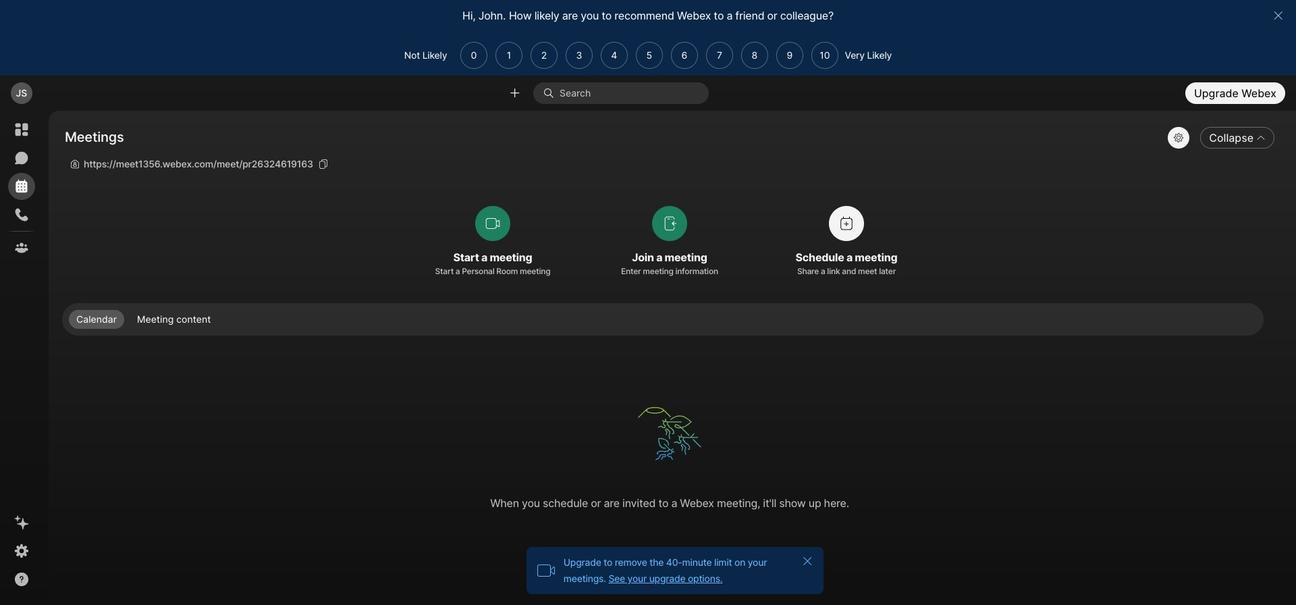 Task type: vqa. For each thing, say whether or not it's contained in the screenshot.
Connect people image
yes



Task type: describe. For each thing, give the bounding box(es) containing it.
start a personal room meeting image
[[485, 216, 501, 232]]

settings image
[[14, 543, 30, 559]]

dashboard image
[[14, 122, 30, 138]]

help image
[[14, 571, 30, 588]]

webex tab list
[[8, 116, 35, 261]]

schedule a meeting, share a link and meet later image
[[839, 216, 855, 232]]

meeting settings image
[[1174, 132, 1185, 143]]

cancel_16 image
[[802, 556, 813, 567]]

connect people image
[[509, 87, 522, 100]]

show personal meeting room modal image
[[70, 159, 80, 170]]

calls image
[[14, 207, 30, 223]]

camera_28 image
[[537, 561, 556, 580]]

teams, has no new notifications image
[[14, 240, 30, 256]]

close rating section image
[[1274, 10, 1284, 21]]



Task type: locate. For each thing, give the bounding box(es) containing it.
messaging, has no new notifications image
[[14, 150, 30, 166]]

what's new image
[[14, 515, 30, 531]]

join meeting, enter meeting information to join image
[[662, 216, 678, 232]]

collapse image
[[1257, 133, 1266, 143]]

how likely are you to recommend webex to a friend or colleague? score webex from 0 to 10, 0 is not likely and 10 is very likely. toolbar
[[457, 42, 839, 69]]

navigation
[[0, 111, 43, 605]]

wrapper image
[[544, 88, 560, 99]]

meetings image
[[14, 178, 30, 195]]

click to copy your personal room link image
[[318, 159, 329, 170]]



